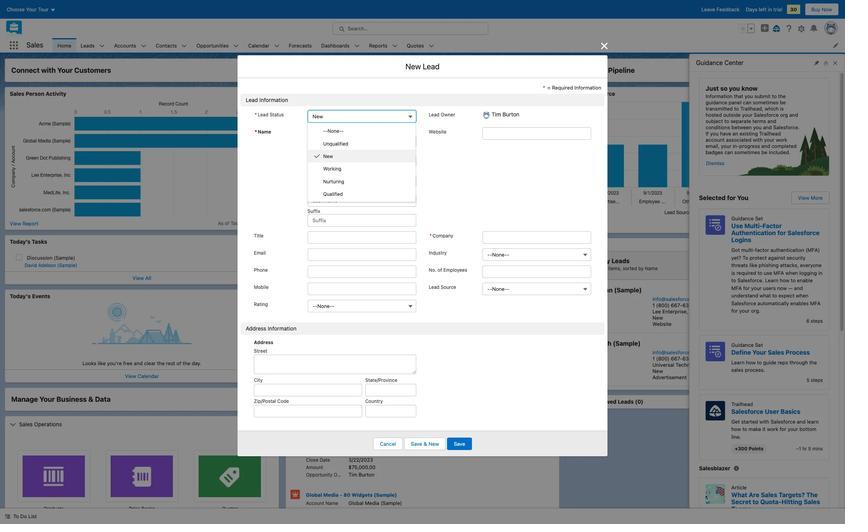 Task type: vqa. For each thing, say whether or not it's contained in the screenshot.
Amount Element
no



Task type: locate. For each thing, give the bounding box(es) containing it.
1 vertical spatial is
[[731, 270, 735, 276]]

view inside view more button
[[798, 195, 809, 201]]

media for (sample)
[[365, 500, 379, 506]]

1 1 (800) 667-6389 from the top
[[652, 302, 695, 308]]

--none-- up "unqualified"
[[323, 128, 344, 134]]

2 info@salesforce.com from the top
[[652, 349, 702, 356]]

acme up $110,000.00
[[372, 296, 385, 302]]

close date
[[306, 457, 330, 463], [306, 508, 330, 514]]

opportunities inside my opportunities 2+ items, sorted by opportunity name
[[331, 257, 373, 264]]

1 horizontal spatial report
[[303, 220, 319, 226]]

2 amount from the top
[[306, 464, 323, 470]]

0 horizontal spatial pipeline
[[306, 90, 328, 97]]

1 vertical spatial can
[[724, 149, 733, 155]]

0 horizontal spatial 2+
[[320, 265, 326, 271]]

dashboards list item
[[317, 38, 364, 53]]

leads
[[81, 42, 95, 48], [571, 90, 587, 97], [580, 241, 596, 248], [612, 257, 630, 264], [618, 398, 634, 405]]

new up working
[[323, 153, 333, 159]]

status
[[270, 112, 284, 118]]

opportunities list item
[[192, 38, 244, 53]]

1 (800) from the top
[[656, 302, 669, 308]]

sorted inside my leads 2+ items, sorted by name
[[623, 265, 637, 271]]

by inside my leads 2+ items, sorted by name
[[638, 265, 644, 271]]

0 horizontal spatial trailhead
[[731, 401, 753, 407]]

0 vertical spatial salesforce.
[[773, 124, 799, 130]]

list box containing --none--
[[307, 123, 416, 202]]

new left save button
[[429, 441, 439, 447]]

0 vertical spatial pipeline
[[608, 66, 635, 74]]

my for my opportunities 2+ items, sorted by opportunity name
[[320, 257, 329, 264]]

1 info@salesforce.com link from the top
[[652, 296, 702, 302]]

1 horizontal spatial view report link
[[290, 220, 319, 230]]

0 vertical spatial --none--
[[323, 128, 344, 134]]

1 vertical spatial work
[[767, 426, 778, 432]]

1 amount from the top
[[306, 414, 323, 419]]

1 vertical spatial calendar
[[138, 373, 159, 379]]

items, inside my opportunities 2+ items, sorted by opportunity name
[[327, 265, 341, 271]]

1 amount: from the top
[[296, 308, 316, 315]]

1 sorted from the left
[[342, 265, 356, 271]]

group
[[738, 24, 755, 33]]

learn
[[765, 277, 778, 283], [731, 359, 745, 365]]

~1 hr 5 mins
[[796, 446, 823, 452]]

* for * name
[[255, 129, 257, 135]]

by inside my opportunities 2+ items, sorted by opportunity name
[[358, 265, 363, 271]]

account left name:
[[296, 296, 315, 302]]

1 horizontal spatial salesforce.
[[773, 124, 799, 130]]

0 horizontal spatial text default image
[[5, 514, 10, 519]]

1 horizontal spatial owner
[[441, 112, 455, 118]]

to up automatically
[[772, 292, 777, 299]]

view report up 'today's'
[[10, 220, 38, 226]]

quotes inside button
[[222, 506, 238, 512]]

opportunities inside list item
[[196, 42, 229, 48]]

0 vertical spatial be
[[780, 99, 786, 106]]

items, inside my leads 2+ items, sorted by name
[[608, 265, 621, 271]]

opportunity up account name at left bottom
[[306, 472, 332, 478]]

667- for amy jordan (sample)
[[671, 302, 682, 308]]

1 horizontal spatial global
[[348, 500, 364, 506]]

0 vertical spatial recently-
[[290, 373, 316, 380]]

1 horizontal spatial in
[[818, 270, 822, 276]]

info@salesforce.com link up enterprise,
[[652, 296, 702, 302]]

lead for lead information
[[246, 97, 258, 103]]

0 horizontal spatial media
[[323, 492, 339, 498]]

$9,000.00
[[348, 413, 373, 419]]

home
[[57, 42, 71, 48]]

close date down account name at left bottom
[[306, 508, 330, 514]]

0 vertical spatial none-
[[328, 128, 341, 134]]

org
[[780, 112, 788, 118]]

1 vertical spatial 6389
[[682, 356, 695, 362]]

1 for amy jordan (sample)
[[652, 302, 655, 308]]

2 set from the top
[[755, 342, 763, 348]]

* down * lead status
[[255, 129, 257, 135]]

0 horizontal spatial view report link
[[10, 220, 38, 226]]

--none-- inside list box
[[323, 128, 344, 134]]

salesforce.com for 600
[[306, 441, 345, 447]]

guidance up define
[[731, 342, 754, 348]]

Lead Status, New button
[[307, 110, 416, 123]]

1 horizontal spatial is
[[780, 106, 784, 112]]

6389 for andy smith (sample)
[[682, 356, 695, 362]]

None text field
[[482, 231, 591, 244]]

left
[[759, 6, 766, 12]]

points
[[749, 446, 763, 452]]

1 vertical spatial 1 (800) 667-6389
[[652, 356, 695, 362]]

1 set from the top
[[755, 215, 763, 222]]

quotes inside list item
[[407, 42, 424, 48]]

salesforce. down the required
[[737, 277, 764, 283]]

salesforce.com for 75
[[306, 390, 345, 396]]

for left the you
[[727, 194, 736, 201]]

1 vertical spatial (800)
[[656, 356, 669, 362]]

0 vertical spatial set
[[755, 215, 763, 222]]

website down lead owner
[[429, 129, 447, 135]]

no. of employees
[[429, 267, 467, 273]]

2 vertical spatial guidance
[[731, 342, 754, 348]]

0 horizontal spatial more link
[[543, 241, 555, 247]]

standard product2 image
[[37, 456, 70, 493]]

reps
[[778, 359, 788, 365]]

source down no. of employees
[[441, 284, 456, 290]]

1 report from the left
[[22, 220, 38, 226]]

1 more link from the left
[[543, 241, 555, 247]]

inc
[[689, 308, 696, 315]]

sorted for opportunities
[[342, 265, 356, 271]]

discussion (sample) david adelson (sample)
[[25, 254, 77, 268]]

your up what on the right
[[751, 285, 762, 291]]

looks
[[82, 360, 96, 366]]

report up today's tasks
[[22, 220, 38, 226]]

inverse image
[[600, 41, 609, 51]]

1 vertical spatial owner
[[334, 472, 348, 478]]

--none-- inside rating button
[[313, 303, 334, 309]]

salesforce.com down recently-viewed opportunities (3)
[[306, 390, 345, 396]]

items, up amy jordan (sample)
[[608, 265, 621, 271]]

authentication
[[731, 229, 776, 236]]

1 horizontal spatial pm
[[816, 222, 823, 228]]

to inside the guidance set use multi-factor authentication for salesforce logins got multi-factor authentication (mfa) yet? to protect against security threats like phishing attacks, everyone is required to use mfa when logging in to salesforce. learn how to enable mfa for your users now — and understand what to expect when salesforce automatically enables mfa for your org.
[[743, 254, 748, 261]]

667- left inc
[[671, 302, 682, 308]]

2+ inside my leads 2+ items, sorted by name
[[601, 265, 607, 271]]

pm up email
[[264, 220, 271, 226]]

my for my opportunities
[[290, 241, 298, 248]]

standard pricebook2 image
[[125, 456, 158, 493]]

save inside button
[[411, 441, 422, 447]]

1 vertical spatial global
[[348, 500, 364, 506]]

source
[[596, 90, 615, 97], [441, 284, 456, 290]]

0 vertical spatial 6389
[[682, 302, 695, 308]]

2 6389 from the top
[[682, 356, 695, 362]]

leads inside my leads 2+ items, sorted by name
[[612, 257, 630, 264]]

view report
[[10, 220, 38, 226], [290, 220, 319, 226]]

amount for salesforce.com - 75 widgets (sample)
[[306, 414, 323, 419]]

0 horizontal spatial &
[[88, 395, 93, 403]]

work up 'included.'
[[776, 137, 787, 143]]

1 view report from the left
[[10, 220, 38, 226]]

0 vertical spatial info@salesforce.com
[[652, 296, 702, 302]]

salesforce.com
[[306, 390, 345, 396], [348, 398, 384, 405], [306, 441, 345, 447], [348, 449, 384, 455]]

website down lee at the right bottom of page
[[652, 321, 671, 327]]

opportunity down email text field
[[364, 265, 391, 271]]

5 steps
[[807, 377, 823, 383]]

trailhead inside just so you know information that you submit to the guidance panel can sometimes be transmitted to trailhead, which is hosted outside your salesforce org and subject to separate terms and conditions between you and salesforce. if you have an existing trailhead account associated with your work email, your in-progress and completed badges can sometimes be included.
[[759, 130, 781, 137]]

1,200
[[319, 287, 336, 294]]

to inside button
[[13, 513, 19, 519]]

process
[[786, 349, 810, 356]]

salesforce inside just so you know information that you submit to the guidance panel can sometimes be transmitted to trailhead, which is hosted outside your salesforce org and subject to separate terms and conditions between you and salesforce. if you have an existing trailhead account associated with your work email, your in-progress and completed badges can sometimes be included.
[[754, 112, 779, 118]]

to right subject
[[724, 118, 729, 124]]

leave feedback
[[701, 6, 740, 12]]

1 horizontal spatial by
[[588, 90, 595, 97]]

0 vertical spatial work
[[776, 137, 787, 143]]

amount for salesforce.com - 600 widgets (sample)
[[306, 464, 323, 470]]

1 vertical spatial source
[[441, 284, 456, 290]]

by for amy jordan (sample)
[[638, 265, 644, 271]]

sales up guide
[[768, 349, 784, 356]]

0 horizontal spatial salesforce.
[[737, 277, 764, 283]]

address information
[[246, 325, 296, 332]]

0 vertical spatial sometimes
[[753, 99, 778, 106]]

0 vertical spatial date
[[320, 457, 330, 463]]

my inside my opportunities 2+ items, sorted by opportunity name
[[320, 257, 329, 264]]

2+ inside my opportunities 2+ items, sorted by opportunity name
[[320, 265, 326, 271]]

guidance for guidance set define your sales process learn how to guide reps through the sales process.
[[731, 342, 754, 348]]

widgets
[[337, 287, 362, 294], [335, 327, 360, 335], [357, 390, 378, 396], [361, 441, 382, 447], [352, 492, 373, 498]]

date for global
[[320, 508, 330, 514]]

none- for list box containing --none--
[[328, 128, 341, 134]]

company
[[433, 233, 453, 239]]

0 horizontal spatial more
[[543, 241, 555, 247]]

1 vertical spatial info@salesforce.com
[[652, 349, 702, 356]]

for up understand
[[743, 285, 750, 291]]

1 vertical spatial text default image
[[5, 514, 10, 519]]

rest
[[166, 360, 175, 366]]

more link right "(mfa)"
[[823, 241, 835, 247]]

new left inc
[[652, 315, 663, 321]]

(800) for amy jordan (sample)
[[656, 302, 669, 308]]

list box
[[307, 123, 416, 202]]

0 horizontal spatial global
[[306, 492, 322, 498]]

your left bottom
[[788, 426, 798, 432]]

text default image
[[826, 222, 832, 228]]

trailhead up the get
[[731, 401, 753, 407]]

1 horizontal spatial text default image
[[314, 153, 320, 159]]

report for second the view report link from the right
[[22, 220, 38, 226]]

in right left
[[768, 6, 772, 12]]

amount down city text field
[[306, 414, 323, 419]]

1 667- from the top
[[671, 302, 682, 308]]

& left data
[[88, 395, 93, 403]]

Street text field
[[254, 355, 416, 374]]

1 (800) 667-6389 for andy smith (sample)
[[652, 356, 695, 362]]

sales inside dropdown button
[[19, 421, 33, 428]]

& inside button
[[424, 441, 427, 447]]

2 view report from the left
[[290, 220, 319, 226]]

salesforce.com left "600" at the bottom of the page
[[306, 441, 345, 447]]

opportunity inside my opportunities 2+ items, sorted by opportunity name
[[364, 265, 391, 271]]

6 steps
[[806, 318, 823, 324]]

with down terms
[[753, 137, 763, 143]]

save for save
[[454, 441, 465, 447]]

acme for acme (sample)
[[372, 296, 385, 302]]

address for address
[[254, 340, 273, 345]]

info@salesforce.com link for andy smith (sample)
[[652, 349, 702, 356]]

1 horizontal spatial sorted
[[623, 265, 637, 271]]

2+ up '1,200'
[[320, 265, 326, 271]]

1 horizontal spatial more
[[811, 195, 823, 201]]

1 horizontal spatial trailhead
[[759, 130, 781, 137]]

my leads
[[571, 241, 596, 248]]

1 vertical spatial 1
[[652, 356, 655, 362]]

0 horizontal spatial report
[[22, 220, 38, 226]]

2 items, from the left
[[608, 265, 621, 271]]

media up account name at left bottom
[[323, 492, 339, 498]]

2 save from the left
[[454, 441, 465, 447]]

can right panel
[[743, 99, 751, 106]]

salesforce.com inside 'salesforce.com (sample) 9/6/2023'
[[348, 398, 384, 405]]

2+ for my opportunities
[[320, 265, 326, 271]]

City text field
[[254, 384, 362, 396]]

close for acme - 1,200 widgets (sample)
[[296, 302, 309, 308]]

with up it
[[759, 418, 769, 425]]

tasks
[[32, 238, 47, 245]]

2 1 from the top
[[652, 356, 655, 362]]

* = required information
[[543, 85, 601, 91]]

leave
[[701, 6, 715, 12]]

0 horizontal spatial opportunity
[[306, 472, 332, 478]]

standard quote image
[[213, 456, 246, 493]]

0 vertical spatial amount
[[306, 414, 323, 419]]

0 vertical spatial address
[[246, 325, 266, 332]]

items, up '1,200'
[[327, 265, 341, 271]]

2 1 (800) 667-6389 from the top
[[652, 356, 695, 362]]

0 vertical spatial in
[[768, 6, 772, 12]]

information down so
[[706, 93, 733, 99]]

text default image inside new option
[[314, 153, 320, 159]]

protect
[[750, 254, 767, 261]]

text default image for to do list
[[5, 514, 10, 519]]

more link up no. of employees "text box" on the right of page
[[543, 241, 555, 247]]

users
[[763, 285, 776, 291]]

close
[[296, 302, 309, 308], [306, 457, 318, 463], [306, 508, 318, 514]]

*
[[543, 85, 545, 91], [255, 112, 257, 118], [255, 129, 257, 135], [430, 233, 432, 239]]

media
[[323, 492, 339, 498], [365, 500, 379, 506]]

5 down the 'through'
[[807, 377, 809, 383]]

manage your business & data
[[11, 395, 111, 403]]

unqualified
[[323, 141, 348, 147]]

1 horizontal spatial save
[[454, 441, 465, 447]]

--none-- down name:
[[313, 303, 334, 309]]

2 amount: from the top
[[296, 349, 316, 356]]

set for your
[[755, 342, 763, 348]]

1 vertical spatial be
[[761, 149, 767, 155]]

2 info@salesforce.com link from the top
[[652, 349, 702, 356]]

2 2+ from the left
[[601, 265, 607, 271]]

2 horizontal spatial how
[[780, 277, 789, 283]]

acme left 1100
[[296, 327, 313, 335]]

2 horizontal spatial more
[[823, 241, 835, 247]]

report down suffix
[[303, 220, 319, 226]]

quotes down standard quote image
[[222, 506, 238, 512]]

view report down suffix
[[290, 220, 319, 226]]

acme
[[296, 287, 313, 294], [372, 296, 385, 302], [296, 327, 313, 335]]

discussion
[[27, 254, 52, 261]]

is
[[780, 106, 784, 112], [731, 270, 735, 276]]

1 vertical spatial &
[[424, 441, 427, 447]]

leads list item
[[76, 38, 109, 53]]

lead source
[[429, 284, 456, 290]]

0 horizontal spatial sorted
[[342, 265, 356, 271]]

understand
[[731, 292, 758, 299]]

1 vertical spatial steps
[[811, 377, 823, 383]]

1 horizontal spatial learn
[[765, 277, 778, 283]]

widgets for 1,200
[[337, 287, 362, 294]]

0 vertical spatial info@salesforce.com link
[[652, 296, 702, 302]]

0 horizontal spatial calendar
[[138, 373, 159, 379]]

0 horizontal spatial source
[[441, 284, 456, 290]]

& left save button
[[424, 441, 427, 447]]

1 1 from the top
[[652, 302, 655, 308]]

sorted inside my opportunities 2+ items, sorted by opportunity name
[[342, 265, 356, 271]]

how up 'now'
[[780, 277, 789, 283]]

text default image
[[314, 153, 320, 159], [5, 514, 10, 519]]

1 vertical spatial amount:
[[296, 349, 316, 356]]

set inside guidance set define your sales process learn how to guide reps through the sales process.
[[755, 342, 763, 348]]

close down account name at left bottom
[[306, 508, 318, 514]]

trailhead salesforce user basics get started with salesforce and learn how to make it work for your bottom line.
[[731, 401, 819, 440]]

salesforce left "org"
[[754, 112, 779, 118]]

* for * company
[[430, 233, 432, 239]]

guidance inside the guidance set use multi-factor authentication for salesforce logins got multi-factor authentication (mfa) yet? to protect against security threats like phishing attacks, everyone is required to use mfa when logging in to salesforce. learn how to enable mfa for your users now — and understand what to expect when salesforce automatically enables mfa for your org.
[[731, 215, 754, 222]]

when down attacks,
[[785, 270, 798, 276]]

salesforce.com up 9/6/2023 in the bottom left of the page
[[348, 398, 384, 405]]

to up process.
[[757, 359, 762, 365]]

account name
[[306, 500, 338, 506]]

1 vertical spatial amount
[[306, 464, 323, 470]]

1 vertical spatial with
[[753, 137, 763, 143]]

0 vertical spatial trailhead
[[759, 130, 781, 137]]

owner
[[441, 112, 455, 118], [334, 472, 348, 478]]

Rating button
[[307, 300, 416, 312]]

build your pipeline
[[573, 66, 635, 74]]

0 horizontal spatial mfa
[[731, 285, 742, 291]]

for down understand
[[731, 308, 738, 314]]

to inside guidance set define your sales process learn how to guide reps through the sales process.
[[757, 359, 762, 365]]

sometimes up terms
[[753, 99, 778, 106]]

to
[[772, 93, 777, 99], [734, 106, 739, 112], [724, 118, 729, 124], [758, 270, 762, 276], [731, 277, 736, 283], [791, 277, 796, 283], [772, 292, 777, 299], [757, 359, 762, 365], [742, 426, 747, 432], [753, 499, 759, 506]]

like inside the guidance set use multi-factor authentication for salesforce logins got multi-factor authentication (mfa) yet? to protect against security threats like phishing attacks, everyone is required to use mfa when logging in to salesforce. learn how to enable mfa for your users now — and understand what to expect when salesforce automatically enables mfa for your org.
[[749, 262, 757, 268]]

an
[[733, 130, 738, 137]]

1 vertical spatial to
[[13, 513, 19, 519]]

1 vertical spatial address
[[254, 340, 273, 345]]

and inside the guidance set use multi-factor authentication for salesforce logins got multi-factor authentication (mfa) yet? to protect against security threats like phishing attacks, everyone is required to use mfa when logging in to salesforce. learn how to enable mfa for your users now — and understand what to expect when salesforce automatically enables mfa for your org.
[[794, 285, 803, 291]]

2 horizontal spatial mfa
[[810, 300, 821, 306]]

new down "quotes" link
[[406, 62, 421, 71]]

owner for opportunity owner tim burton
[[334, 472, 348, 478]]

667-
[[671, 302, 682, 308], [671, 356, 682, 362]]

pm
[[264, 220, 271, 226], [816, 222, 823, 228]]

existing
[[740, 130, 758, 137]]

my leads 2+ items, sorted by name
[[601, 257, 658, 271]]

work right it
[[767, 426, 778, 432]]

associated
[[726, 137, 751, 143]]

quotes list item
[[402, 38, 439, 53]]

Mobile text field
[[307, 283, 416, 295]]

1 for andy smith (sample)
[[652, 356, 655, 362]]

1 vertical spatial learn
[[731, 359, 745, 365]]

(800) up advertisement
[[656, 356, 669, 362]]

name
[[258, 129, 271, 135], [392, 265, 405, 271], [645, 265, 658, 271], [325, 500, 338, 506]]

quotes down search... button
[[407, 42, 424, 48]]

viewed left (0)
[[597, 398, 616, 405]]

amount: up city text field
[[296, 349, 316, 356]]

you
[[729, 85, 740, 92], [745, 93, 753, 99], [753, 124, 762, 130], [710, 130, 719, 137]]

be left 'included.'
[[761, 149, 767, 155]]

0 horizontal spatial be
[[761, 149, 767, 155]]

lead source:
[[576, 321, 607, 327]]

2 vertical spatial close
[[306, 508, 318, 514]]

1 up advertisement
[[652, 356, 655, 362]]

1 close date from the top
[[306, 457, 330, 463]]

use
[[764, 270, 772, 276]]

none- inside rating button
[[317, 303, 332, 309]]

none- up "unqualified"
[[328, 128, 341, 134]]

none- for rating button
[[317, 303, 332, 309]]

more
[[811, 195, 823, 201], [543, 241, 555, 247], [823, 241, 835, 247]]

1 items, from the left
[[327, 265, 341, 271]]

guidance left center
[[696, 59, 723, 66]]

media for -
[[323, 492, 339, 498]]

2 report from the left
[[303, 220, 319, 226]]

1 vertical spatial --none--
[[313, 303, 334, 309]]

1 horizontal spatial today
[[256, 254, 269, 260]]

set up define your sales process 'button'
[[755, 342, 763, 348]]

1 vertical spatial in
[[818, 270, 822, 276]]

sometimes down associated
[[734, 149, 760, 155]]

against
[[768, 254, 785, 261]]

amy
[[576, 287, 590, 294]]

1 save from the left
[[411, 441, 422, 447]]

mfa right 'use'
[[774, 270, 784, 276]]

your inside guidance set define your sales process learn how to guide reps through the sales process.
[[752, 349, 766, 356]]

new inside the lead status, new button
[[313, 113, 323, 120]]

in inside the guidance set use multi-factor authentication for salesforce logins got multi-factor authentication (mfa) yet? to protect against security threats like phishing attacks, everyone is required to use mfa when logging in to salesforce. learn how to enable mfa for your users now — and understand what to expect when salesforce automatically enables mfa for your org.
[[818, 270, 822, 276]]

global
[[306, 492, 322, 498], [348, 500, 364, 506]]

learn inside guidance set define your sales process learn how to guide reps through the sales process.
[[731, 359, 745, 365]]

steps for define your sales process
[[811, 377, 823, 383]]

save
[[411, 441, 422, 447], [454, 441, 465, 447]]

global media - 80 widgets (sample)
[[306, 492, 397, 498]]

date up opportunity owner tim burton
[[320, 457, 330, 463]]

set inside the guidance set use multi-factor authentication for salesforce logins got multi-factor authentication (mfa) yet? to protect against security threats like phishing attacks, everyone is required to use mfa when logging in to salesforce. learn how to enable mfa for your users now — and understand what to expect when salesforce automatically enables mfa for your org.
[[755, 215, 763, 222]]

is inside just so you know information that you submit to the guidance panel can sometimes be transmitted to trailhead, which is hosted outside your salesforce org and subject to separate terms and conditions between you and salesforce. if you have an existing trailhead account associated with your work email, your in-progress and completed badges can sometimes be included.
[[780, 106, 784, 112]]

guidance for guidance center
[[696, 59, 723, 66]]

more inside button
[[811, 195, 823, 201]]

sales operations
[[19, 421, 62, 428]]

owner for lead owner
[[441, 112, 455, 118]]

owner inside opportunity owner tim burton
[[334, 472, 348, 478]]

and
[[789, 112, 798, 118], [767, 118, 776, 124], [763, 124, 772, 130], [761, 143, 770, 149], [794, 285, 803, 291], [134, 360, 143, 366], [797, 418, 806, 425]]

amount: for $110,000.00
[[296, 308, 316, 315]]

leads inside my leads link
[[580, 241, 596, 248]]

lead for lead source:
[[576, 321, 588, 327]]

none- inside list box
[[328, 128, 341, 134]]

save inside button
[[454, 441, 465, 447]]

1 2+ from the left
[[320, 265, 326, 271]]

2 steps from the top
[[811, 377, 823, 383]]

6389 right lee at the right bottom of page
[[682, 302, 695, 308]]

data
[[95, 395, 111, 403]]

search... button
[[333, 22, 488, 35]]

mfa up understand
[[731, 285, 742, 291]]

1 vertical spatial quotes
[[222, 506, 238, 512]]

new lead
[[406, 62, 440, 71]]

to left do
[[13, 513, 19, 519]]

lead for lead owner
[[429, 112, 439, 118]]

global for global media (sample)
[[348, 500, 364, 506]]

1 date from the top
[[320, 457, 330, 463]]

subject
[[706, 118, 723, 124]]

dismiss button
[[706, 157, 725, 169]]

my inside my leads 2+ items, sorted by name
[[601, 257, 610, 264]]

12:​27
[[251, 220, 263, 226], [803, 222, 814, 228]]

pm left text default icon
[[816, 222, 823, 228]]

2 more link from the left
[[823, 241, 835, 247]]

what
[[760, 292, 771, 299]]

you up the that
[[729, 85, 740, 92]]

Country text field
[[365, 405, 416, 417]]

2 sorted from the left
[[623, 265, 637, 271]]

~1
[[796, 446, 801, 452]]

close up opportunity owner tim burton
[[306, 457, 318, 463]]

your up guide
[[752, 349, 766, 356]]

define
[[731, 349, 751, 356]]

1 6389 from the top
[[682, 302, 695, 308]]

0 vertical spatial mfa
[[774, 270, 784, 276]]

guidance inside guidance set define your sales process learn how to guide reps through the sales process.
[[731, 342, 754, 348]]

close date for salesforce.com
[[306, 457, 330, 463]]

new inside new option
[[323, 153, 333, 159]]

how inside guidance set define your sales process learn how to guide reps through the sales process.
[[746, 359, 756, 365]]

(800) left inc
[[656, 302, 669, 308]]

2 667- from the top
[[671, 356, 682, 362]]

2 (800) from the top
[[656, 356, 669, 362]]

1 horizontal spatial 2+
[[601, 265, 607, 271]]

price books
[[129, 506, 155, 512]]

0 horizontal spatial quotes
[[222, 506, 238, 512]]

you right if
[[710, 130, 719, 137]]

as of today at 12:​27 pm up the title
[[218, 220, 271, 226]]

list
[[53, 38, 845, 53]]

2 close date from the top
[[306, 508, 330, 514]]

amount: down account name:
[[296, 308, 316, 315]]

price books button
[[106, 506, 178, 513]]

(sample) inside 'salesforce.com (sample) 9/6/2023'
[[386, 398, 407, 405]]

Suffix text field
[[307, 214, 416, 227]]

2 date from the top
[[320, 508, 330, 514]]

your down the "home" link
[[57, 66, 73, 74]]

global media (sample)
[[348, 500, 402, 506]]

0 vertical spatial guidance
[[696, 59, 723, 66]]

code
[[277, 398, 289, 404]]

as of today at 12:​27 pm up authentication
[[770, 222, 823, 228]]

with inside trailhead salesforce user basics get started with salesforce and learn how to make it work for your bottom line.
[[759, 418, 769, 425]]

text default image for new
[[314, 153, 320, 159]]

0 vertical spatial 667-
[[671, 302, 682, 308]]

1 vertical spatial media
[[365, 500, 379, 506]]

amount up opportunity owner tim burton
[[306, 464, 323, 470]]

First Name text field
[[307, 155, 416, 167]]

600
[[350, 441, 360, 447]]

new option
[[308, 150, 416, 162]]

amount
[[306, 414, 323, 419], [306, 464, 323, 470]]

1 info@salesforce.com from the top
[[652, 296, 702, 302]]

2 vertical spatial how
[[731, 426, 741, 432]]

widgets for 1100
[[335, 327, 360, 335]]

media up 1/4/2024
[[365, 500, 379, 506]]

text default image inside to do list button
[[5, 514, 10, 519]]

how inside the guidance set use multi-factor authentication for salesforce logins got multi-factor authentication (mfa) yet? to protect against security threats like phishing attacks, everyone is required to use mfa when logging in to salesforce. learn how to enable mfa for your users now — and understand what to expect when salesforce automatically enables mfa for your org.
[[780, 277, 789, 283]]

sorted up amy jordan (sample)
[[623, 265, 637, 271]]

0 horizontal spatial recently-
[[290, 373, 316, 380]]

leads inside leads "link"
[[81, 42, 95, 48]]

pipeline right team
[[306, 90, 328, 97]]

1 horizontal spatial calendar
[[248, 42, 269, 48]]

your
[[742, 112, 752, 118], [764, 137, 774, 143], [721, 143, 731, 149], [751, 285, 762, 291], [739, 308, 750, 314], [788, 426, 798, 432]]

guidance for guidance set use multi-factor authentication for salesforce logins got multi-factor authentication (mfa) yet? to protect against security threats like phishing attacks, everyone is required to use mfa when logging in to salesforce. learn how to enable mfa for your users now — and understand what to expect when salesforce automatically enables mfa for your org.
[[731, 215, 754, 222]]

at
[[245, 220, 249, 226], [797, 222, 801, 228]]

to down started
[[742, 426, 747, 432]]

1 steps from the top
[[811, 318, 823, 324]]

enterprise,
[[662, 308, 688, 315]]

new inside save & new button
[[429, 441, 439, 447]]

accounts list item
[[109, 38, 151, 53]]

75
[[350, 390, 356, 396]]

recently-viewed leads (0)
[[571, 398, 643, 405]]

date for salesforce.com
[[320, 457, 330, 463]]



Task type: describe. For each thing, give the bounding box(es) containing it.
manage
[[11, 395, 38, 403]]

0 horizontal spatial at
[[245, 220, 249, 226]]

adelson
[[38, 262, 56, 268]]

set for multi-
[[755, 215, 763, 222]]

authentication
[[770, 247, 804, 253]]

calendar inside calendar link
[[248, 42, 269, 48]]

to inside article what are sales targets? the secret to quota-hitting sales teams
[[753, 499, 759, 506]]

automatically
[[758, 300, 789, 306]]

1 horizontal spatial be
[[780, 99, 786, 106]]

--none-- for list box containing --none--
[[323, 128, 344, 134]]

Middle Name text field
[[307, 174, 416, 187]]

Phone text field
[[307, 266, 416, 278]]

1 horizontal spatial pipeline
[[608, 66, 635, 74]]

salesforce. inside the guidance set use multi-factor authentication for salesforce logins got multi-factor authentication (mfa) yet? to protect against security threats like phishing attacks, everyone is required to use mfa when logging in to salesforce. learn how to enable mfa for your users now — and understand what to expect when salesforce automatically enables mfa for your org.
[[737, 277, 764, 283]]

your up 'included.'
[[764, 137, 774, 143]]

state/province
[[365, 377, 397, 383]]

hitting
[[781, 499, 802, 506]]

lee
[[652, 308, 661, 315]]

your left org.
[[739, 308, 750, 314]]

accounts
[[114, 42, 136, 48]]

--none-- for rating button
[[313, 303, 334, 309]]

the left day.
[[183, 360, 190, 366]]

name inside my leads 2+ items, sorted by name
[[645, 265, 658, 271]]

recently- for recently-viewed leads (0)
[[571, 398, 597, 405]]

recently- for recently-viewed opportunities (3)
[[290, 373, 316, 380]]

view more button
[[791, 192, 829, 204]]

1 vertical spatial when
[[796, 292, 808, 299]]

1 horizontal spatial can
[[743, 99, 751, 106]]

make
[[749, 426, 761, 432]]

steps for use multi-factor authentication for salesforce logins
[[811, 318, 823, 324]]

sales right are
[[761, 492, 777, 499]]

1 view report link from the left
[[10, 220, 38, 226]]

1 horizontal spatial as
[[770, 222, 775, 228]]

salesforce down understand
[[731, 300, 756, 306]]

1 horizontal spatial website
[[652, 321, 671, 327]]

(800) for andy smith (sample)
[[656, 356, 669, 362]]

connect with your customers
[[11, 66, 111, 74]]

close date for global
[[306, 508, 330, 514]]

info@salesforce.com link for amy jordan (sample)
[[652, 296, 702, 302]]

zip/postal
[[254, 398, 276, 404]]

information inside just so you know information that you submit to the guidance panel can sometimes be transmitted to trailhead, which is hosted outside your salesforce org and subject to separate terms and conditions between you and salesforce. if you have an existing trailhead account associated with your work email, your in-progress and completed badges can sometimes be included.
[[706, 93, 733, 99]]

you right "between"
[[753, 124, 762, 130]]

save for save & new
[[411, 441, 422, 447]]

your inside trailhead salesforce user basics get started with salesforce and learn how to make it work for your bottom line.
[[788, 426, 798, 432]]

source:
[[589, 321, 607, 327]]

acme for acme - 1,200 widgets (sample)
[[296, 287, 313, 294]]

industry
[[429, 250, 447, 256]]

salesforce.com up 3/22/2023
[[348, 449, 384, 455]]

your left terms
[[742, 112, 752, 118]]

sales
[[731, 367, 743, 373]]

so
[[720, 85, 727, 92]]

widgets for 75
[[357, 390, 378, 396]]

6
[[806, 318, 809, 324]]

article what are sales targets? the secret to quota-hitting sales teams
[[731, 485, 820, 513]]

and inside trailhead salesforce user basics get started with salesforce and learn how to make it work for your bottom line.
[[797, 418, 806, 425]]

team
[[290, 90, 305, 97]]

close for salesforce.com - 600 widgets (sample)
[[306, 457, 318, 463]]

with inside just so you know information that you submit to the guidance panel can sometimes be transmitted to trailhead, which is hosted outside your salesforce org and subject to separate terms and conditions between you and salesforce. if you have an existing trailhead account associated with your work email, your in-progress and completed badges can sometimes be included.
[[753, 137, 763, 143]]

reports list item
[[364, 38, 402, 53]]

my for my leads
[[571, 241, 579, 248]]

to right "submit" at top
[[772, 93, 777, 99]]

1 vertical spatial 5
[[808, 446, 811, 452]]

threats
[[731, 262, 748, 268]]

trailhead inside trailhead salesforce user basics get started with salesforce and learn how to make it work for your bottom line.
[[731, 401, 753, 407]]

0 horizontal spatial as of today at 12:​27 pm
[[218, 220, 271, 226]]

david adelson (sample) link
[[25, 262, 77, 268]]

salesforce.com - 75 widgets (sample)
[[306, 390, 402, 396]]

burton
[[359, 471, 374, 478]]

acme - 1,200 widgets (sample)
[[296, 287, 392, 294]]

account for acme
[[296, 296, 315, 302]]

products button
[[17, 506, 90, 513]]

transmitted
[[706, 106, 733, 112]]

working
[[323, 166, 341, 172]]

No. of Employees text field
[[482, 266, 591, 278]]

multi-
[[741, 247, 755, 253]]

to up —
[[791, 277, 796, 283]]

activity
[[46, 90, 66, 97]]

learn inside the guidance set use multi-factor authentication for salesforce logins got multi-factor authentication (mfa) yet? to protect against security threats like phishing attacks, everyone is required to use mfa when logging in to salesforce. learn how to enable mfa for your users now — and understand what to expect when salesforce automatically enables mfa for your org.
[[765, 277, 778, 283]]

user
[[765, 408, 779, 415]]

date:
[[310, 302, 323, 308]]

salesforce up started
[[731, 408, 763, 415]]

lead information
[[246, 97, 288, 103]]

the left rest
[[157, 360, 165, 366]]

guidance set define your sales process learn how to guide reps through the sales process.
[[731, 342, 817, 373]]

(0)
[[635, 398, 643, 405]]

mins
[[812, 446, 823, 452]]

0 vertical spatial &
[[88, 395, 93, 403]]

info@salesforce.com for amy jordan (sample)
[[652, 296, 702, 302]]

more link for acme - 1,200 widgets (sample)
[[543, 241, 555, 247]]

new left technologies
[[652, 368, 663, 374]]

for inside trailhead salesforce user basics get started with salesforce and learn how to make it work for your bottom line.
[[780, 426, 786, 432]]

view report for 2nd the view report link
[[290, 220, 319, 226]]

how inside trailhead salesforce user basics get started with salesforce and learn how to make it work for your bottom line.
[[731, 426, 741, 432]]

quota-
[[760, 499, 781, 506]]

more for amy jordan (sample)
[[823, 241, 835, 247]]

my for my leads 2+ items, sorted by name
[[601, 257, 610, 264]]

to inside trailhead salesforce user basics get started with salesforce and learn how to make it work for your bottom line.
[[742, 426, 747, 432]]

* for * lead status
[[255, 112, 257, 118]]

view all
[[133, 275, 151, 281]]

today's
[[10, 238, 30, 245]]

info@salesforce.com for andy smith (sample)
[[652, 349, 702, 356]]

list containing home
[[53, 38, 845, 53]]

to down the that
[[734, 106, 739, 112]]

Title text field
[[307, 231, 416, 244]]

recently-viewed opportunities (3)
[[290, 373, 384, 380]]

Website text field
[[482, 127, 591, 140]]

global for global media - 80 widgets (sample)
[[306, 492, 322, 498]]

sales right hitting
[[804, 499, 820, 506]]

the inside just so you know information that you submit to the guidance panel can sometimes be transmitted to trailhead, which is hosted outside your salesforce org and subject to separate terms and conditions between you and salesforce. if you have an existing trailhead account associated with your work email, your in-progress and completed badges can sometimes be included.
[[778, 93, 786, 99]]

2 view report link from the left
[[290, 220, 319, 230]]

security
[[787, 254, 806, 261]]

name:
[[317, 296, 332, 302]]

* text field
[[307, 194, 416, 207]]

close for global media - 80 widgets (sample)
[[306, 508, 318, 514]]

0 horizontal spatial pm
[[264, 220, 271, 226]]

2 vertical spatial mfa
[[810, 300, 821, 306]]

through
[[789, 359, 808, 365]]

email:
[[576, 296, 591, 302]]

widgets for 600
[[361, 441, 382, 447]]

sales left person
[[10, 90, 24, 97]]

if
[[706, 130, 709, 137]]

address for address information
[[246, 325, 266, 332]]

acme for acme - 1100 widgets (sample)
[[296, 327, 313, 335]]

account name:
[[296, 296, 332, 302]]

(mfa)
[[806, 247, 820, 253]]

1 vertical spatial pipeline
[[306, 90, 328, 97]]

save & new button
[[404, 438, 446, 450]]

salesforce. inside just so you know information that you submit to the guidance panel can sometimes be transmitted to trailhead, which is hosted outside your salesforce org and subject to separate terms and conditions between you and salesforce. if you have an existing trailhead account associated with your work email, your in-progress and completed badges can sometimes be included.
[[773, 124, 799, 130]]

events
[[32, 293, 50, 299]]

hosted
[[706, 112, 722, 118]]

Email text field
[[307, 248, 416, 261]]

close date:
[[296, 302, 323, 308]]

information up the status
[[259, 97, 288, 103]]

article
[[731, 485, 747, 491]]

contacts list item
[[151, 38, 192, 53]]

salesforce up "(mfa)"
[[787, 229, 820, 236]]

0 vertical spatial when
[[785, 270, 798, 276]]

salesforce user basics button
[[731, 408, 800, 415]]

acme (sample)
[[372, 296, 408, 302]]

* company
[[430, 233, 453, 239]]

account for global
[[306, 500, 324, 506]]

667- for andy smith (sample)
[[671, 356, 682, 362]]

account
[[706, 137, 725, 143]]

process.
[[745, 367, 765, 373]]

phone
[[254, 267, 268, 273]]

build
[[573, 66, 590, 74]]

my opportunities 2+ items, sorted by opportunity name
[[320, 257, 405, 271]]

view calendar
[[125, 373, 159, 379]]

1 (800) 667-6389 for amy jordan (sample)
[[652, 302, 695, 308]]

widgets right 80 on the bottom left of the page
[[352, 492, 373, 498]]

reports
[[369, 42, 387, 48]]

information down the build
[[574, 85, 601, 91]]

opportunity inside opportunity owner tim burton
[[306, 472, 332, 478]]

view calendar link
[[125, 373, 159, 379]]

1 horizontal spatial 12:​27
[[803, 222, 814, 228]]

do
[[20, 513, 27, 519]]

0 horizontal spatial as
[[218, 220, 224, 226]]

0 horizontal spatial 12:​27
[[251, 220, 263, 226]]

to down threats
[[731, 277, 736, 283]]

0 horizontal spatial today
[[231, 220, 244, 226]]

sales inside guidance set define your sales process learn how to guide reps through the sales process.
[[768, 349, 784, 356]]

=
[[547, 85, 551, 91]]

the inside guidance set define your sales process learn how to guide reps through the sales process.
[[809, 359, 817, 365]]

viewed for leads
[[597, 398, 616, 405]]

email,
[[706, 143, 720, 149]]

0 vertical spatial with
[[41, 66, 56, 74]]

mobile
[[254, 284, 269, 290]]

customers
[[74, 66, 111, 74]]

is inside the guidance set use multi-factor authentication for salesforce logins got multi-factor authentication (mfa) yet? to protect against security threats like phishing attacks, everyone is required to use mfa when logging in to salesforce. learn how to enable mfa for your users now — and understand what to expect when salesforce automatically enables mfa for your org.
[[731, 270, 735, 276]]

lead for lead source
[[429, 284, 439, 290]]

information down rating
[[268, 325, 296, 332]]

name inside my opportunities 2+ items, sorted by opportunity name
[[392, 265, 405, 271]]

to do list
[[13, 513, 37, 519]]

days left in trial
[[746, 6, 782, 12]]

your left in-
[[721, 143, 731, 149]]

report for 2nd the view report link
[[303, 220, 319, 226]]

salesforce down basics
[[771, 418, 795, 425]]

* for * = required information
[[543, 85, 545, 91]]

business
[[56, 395, 87, 403]]

accounts link
[[109, 38, 141, 53]]

items, for opportunities
[[327, 265, 341, 271]]

have
[[720, 130, 731, 137]]

* name
[[255, 129, 271, 135]]

0 horizontal spatial like
[[98, 360, 106, 366]]

use multi-factor authentication for salesforce logins button
[[731, 222, 823, 243]]

1 horizontal spatial at
[[797, 222, 801, 228]]

for up authentication
[[777, 229, 786, 236]]

your right the build
[[591, 66, 606, 74]]

work inside trailhead salesforce user basics get started with salesforce and learn how to make it work for your bottom line.
[[767, 426, 778, 432]]

forecasts
[[289, 42, 312, 48]]

salesforce.com for 9/6/2023
[[348, 398, 384, 405]]

more link for amy jordan (sample)
[[823, 241, 835, 247]]

reports link
[[364, 38, 392, 53]]

2+ for my leads
[[601, 265, 607, 271]]

andy
[[576, 340, 592, 347]]

calendar list item
[[244, 38, 284, 53]]

6389 for amy jordan (sample)
[[682, 302, 695, 308]]

no.
[[429, 267, 436, 273]]

viewed for opportunities
[[316, 373, 336, 380]]

view report for second the view report link from the right
[[10, 220, 38, 226]]

1 horizontal spatial mfa
[[774, 270, 784, 276]]

State/Province text field
[[365, 384, 416, 396]]

you down know
[[745, 93, 753, 99]]

your right the manage
[[40, 395, 55, 403]]

1 horizontal spatial as of today at 12:​27 pm
[[770, 222, 823, 228]]

2 horizontal spatial today
[[782, 222, 796, 228]]

secret
[[731, 499, 751, 506]]

sales up connect
[[26, 41, 43, 49]]

Zip/Postal Code text field
[[254, 405, 362, 417]]

guidance
[[706, 99, 727, 106]]

0 horizontal spatial website
[[429, 129, 447, 135]]

1 horizontal spatial source
[[596, 90, 615, 97]]

80
[[343, 492, 350, 498]]

0 vertical spatial 5
[[807, 377, 809, 383]]

sorted for leads
[[623, 265, 637, 271]]

feedback
[[717, 6, 740, 12]]

1 vertical spatial sometimes
[[734, 149, 760, 155]]

amount: for $105,000.00
[[296, 349, 316, 356]]

work inside just so you know information that you submit to the guidance panel can sometimes be transmitted to trailhead, which is hosted outside your salesforce org and subject to separate terms and conditions between you and salesforce. if you have an existing trailhead account associated with your work email, your in-progress and completed badges can sometimes be included.
[[776, 137, 787, 143]]

trial
[[773, 6, 782, 12]]

person
[[26, 90, 44, 97]]

+300 points
[[735, 446, 763, 452]]

the
[[806, 492, 818, 499]]

by for acme - 1,200 widgets (sample)
[[358, 265, 363, 271]]

books
[[141, 506, 155, 512]]

lead owner
[[429, 112, 455, 118]]

more for acme - 1,200 widgets (sample)
[[543, 241, 555, 247]]

items, for leads
[[608, 265, 621, 271]]

to left 'use'
[[758, 270, 762, 276]]



